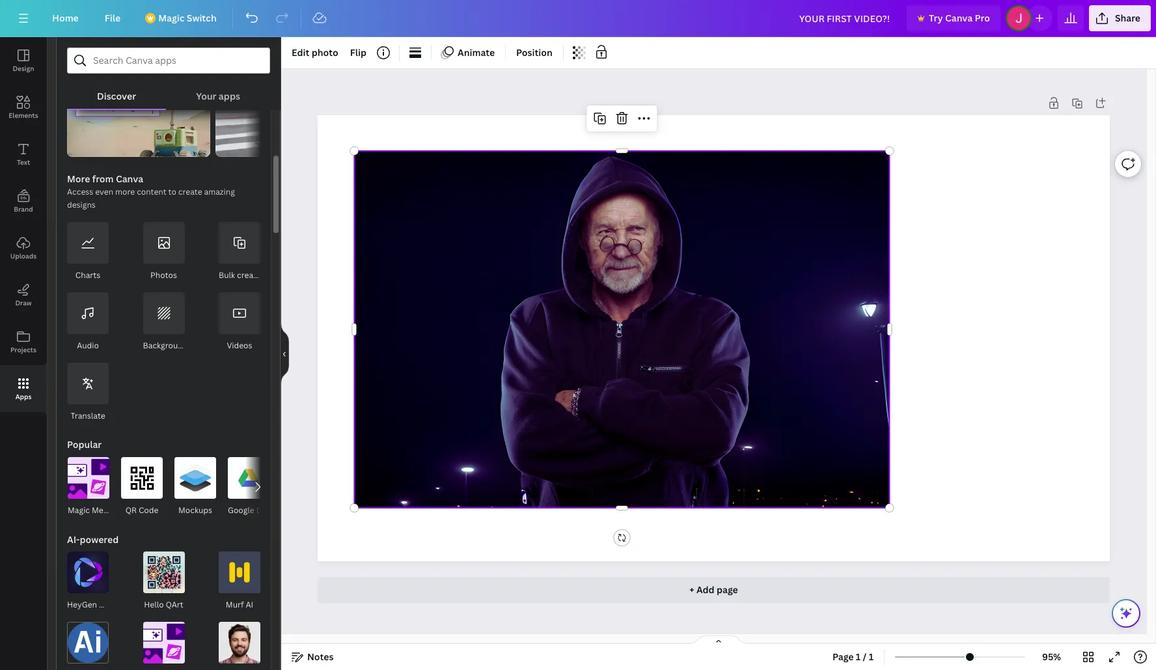 Task type: locate. For each thing, give the bounding box(es) containing it.
0 horizontal spatial canva
[[116, 173, 143, 185]]

photo
[[312, 46, 339, 59]]

0 horizontal spatial 1
[[856, 651, 861, 663]]

design
[[13, 64, 34, 73]]

your apps
[[196, 90, 240, 102]]

1 horizontal spatial create
[[237, 270, 261, 281]]

1 left /
[[856, 651, 861, 663]]

discover
[[97, 90, 136, 102]]

content
[[137, 186, 167, 197]]

add
[[697, 583, 715, 596]]

ai left avatars
[[99, 599, 107, 610]]

0 vertical spatial magic
[[158, 12, 185, 24]]

create
[[178, 186, 202, 197], [237, 270, 261, 281]]

1 vertical spatial canva
[[116, 173, 143, 185]]

canva inside more from canva access even more content to create amazing designs
[[116, 173, 143, 185]]

murf
[[226, 599, 244, 610]]

1 horizontal spatial 1
[[869, 651, 874, 663]]

+ add page button
[[318, 577, 1111, 603]]

google drive
[[228, 505, 277, 516]]

ai right the murf
[[246, 599, 254, 610]]

qart
[[166, 599, 184, 610]]

audio
[[77, 340, 99, 351]]

/
[[863, 651, 867, 663]]

position button
[[511, 42, 558, 63]]

create inside more from canva access even more content to create amazing designs
[[178, 186, 202, 197]]

share button
[[1090, 5, 1152, 31]]

text
[[17, 158, 30, 167]]

flip button
[[345, 42, 372, 63]]

background
[[143, 340, 188, 351]]

access
[[67, 186, 93, 197]]

code
[[139, 505, 159, 516]]

side panel tab list
[[0, 37, 47, 412]]

ai for murf
[[246, 599, 254, 610]]

Design title text field
[[789, 5, 902, 31]]

1 vertical spatial magic
[[68, 505, 90, 516]]

edit photo button
[[287, 42, 344, 63]]

ai
[[99, 599, 107, 610], [246, 599, 254, 610]]

more from canva access even more content to create amazing designs
[[67, 173, 235, 210]]

magic
[[158, 12, 185, 24], [68, 505, 90, 516]]

magic for magic switch
[[158, 12, 185, 24]]

hello qart
[[144, 599, 184, 610]]

flip
[[350, 46, 367, 59]]

canva right try in the right top of the page
[[946, 12, 973, 24]]

text button
[[0, 131, 47, 178]]

create right bulk
[[237, 270, 261, 281]]

1
[[856, 651, 861, 663], [869, 651, 874, 663]]

1 ai from the left
[[99, 599, 107, 610]]

switch
[[187, 12, 217, 24]]

elements
[[9, 111, 38, 120]]

magic left switch
[[158, 12, 185, 24]]

qr code
[[125, 505, 159, 516]]

pro
[[975, 12, 991, 24]]

to
[[168, 186, 176, 197]]

main menu bar
[[0, 0, 1157, 37]]

0 vertical spatial canva
[[946, 12, 973, 24]]

brand button
[[0, 178, 47, 225]]

projects
[[10, 345, 36, 354]]

0 horizontal spatial ai
[[99, 599, 107, 610]]

murf ai
[[226, 599, 254, 610]]

canva
[[946, 12, 973, 24], [116, 173, 143, 185]]

create right to
[[178, 186, 202, 197]]

canva up more
[[116, 173, 143, 185]]

page
[[717, 583, 738, 596]]

avatars
[[108, 599, 137, 610]]

magic inside button
[[158, 12, 185, 24]]

apps button
[[0, 365, 47, 412]]

1 horizontal spatial canva
[[946, 12, 973, 24]]

0 horizontal spatial create
[[178, 186, 202, 197]]

1 horizontal spatial ai
[[246, 599, 254, 610]]

notes button
[[287, 647, 339, 668]]

designs
[[67, 199, 96, 210]]

from
[[92, 173, 114, 185]]

1 right /
[[869, 651, 874, 663]]

google
[[228, 505, 255, 516]]

hello
[[144, 599, 164, 610]]

2 ai from the left
[[246, 599, 254, 610]]

magic left media
[[68, 505, 90, 516]]

file
[[105, 12, 121, 24]]

0 vertical spatial create
[[178, 186, 202, 197]]

notes
[[307, 651, 334, 663]]

1 vertical spatial create
[[237, 270, 261, 281]]

magic switch
[[158, 12, 217, 24]]

0 horizontal spatial magic
[[68, 505, 90, 516]]

1 1 from the left
[[856, 651, 861, 663]]

draw button
[[0, 272, 47, 319]]

1 horizontal spatial magic
[[158, 12, 185, 24]]



Task type: vqa. For each thing, say whether or not it's contained in the screenshot.
Magic to the right
yes



Task type: describe. For each thing, give the bounding box(es) containing it.
heygen ai avatars
[[67, 599, 137, 610]]

ai for heygen
[[99, 599, 107, 610]]

page
[[833, 651, 854, 663]]

your apps button
[[166, 74, 270, 109]]

animate button
[[437, 42, 500, 63]]

95% button
[[1031, 647, 1073, 668]]

try
[[930, 12, 944, 24]]

canva inside button
[[946, 12, 973, 24]]

page 1 / 1
[[833, 651, 874, 663]]

try canva pro button
[[907, 5, 1001, 31]]

popular
[[67, 438, 102, 451]]

magic for magic media
[[68, 505, 90, 516]]

draw
[[15, 298, 32, 307]]

charts
[[75, 270, 100, 281]]

amazing
[[204, 186, 235, 197]]

canva assistant image
[[1119, 606, 1135, 621]]

Search Canva apps search field
[[93, 48, 244, 73]]

brand
[[14, 205, 33, 214]]

even
[[95, 186, 113, 197]]

textbox with the sentence, 'a rover exploring mars' over an image of a rover exploring mars image
[[67, 92, 210, 157]]

create inside more from canva element
[[237, 270, 261, 281]]

ai-
[[67, 533, 80, 546]]

+ add page
[[690, 583, 738, 596]]

media
[[92, 505, 115, 516]]

position
[[517, 46, 553, 59]]

magic media
[[68, 505, 115, 516]]

ai-powered
[[67, 533, 119, 546]]

home link
[[42, 5, 89, 31]]

more from canva element
[[67, 222, 261, 423]]

photos
[[150, 270, 177, 281]]

home
[[52, 12, 79, 24]]

projects button
[[0, 319, 47, 365]]

elements button
[[0, 84, 47, 131]]

bulk create
[[219, 270, 261, 281]]

mockups
[[178, 505, 212, 516]]

apps
[[15, 392, 32, 401]]

hide image
[[281, 322, 289, 385]]

edit
[[292, 46, 310, 59]]

design button
[[0, 37, 47, 84]]

qr
[[125, 505, 137, 516]]

drive
[[256, 505, 277, 516]]

videos
[[227, 340, 252, 351]]

more
[[67, 173, 90, 185]]

+
[[690, 583, 695, 596]]

2 1 from the left
[[869, 651, 874, 663]]

discover button
[[67, 74, 166, 109]]

uploads button
[[0, 225, 47, 272]]

file button
[[94, 5, 131, 31]]

magic switch button
[[136, 5, 227, 31]]

show pages image
[[688, 635, 750, 646]]

your
[[196, 90, 217, 102]]

heygen
[[67, 599, 97, 610]]

95%
[[1043, 651, 1062, 663]]

share
[[1116, 12, 1141, 24]]

more
[[115, 186, 135, 197]]

try canva pro
[[930, 12, 991, 24]]

animate
[[458, 46, 495, 59]]

translate
[[71, 410, 105, 421]]

powered
[[80, 533, 119, 546]]

bulk
[[219, 270, 235, 281]]

edit photo
[[292, 46, 339, 59]]

apps
[[219, 90, 240, 102]]

uploads
[[10, 251, 37, 261]]



